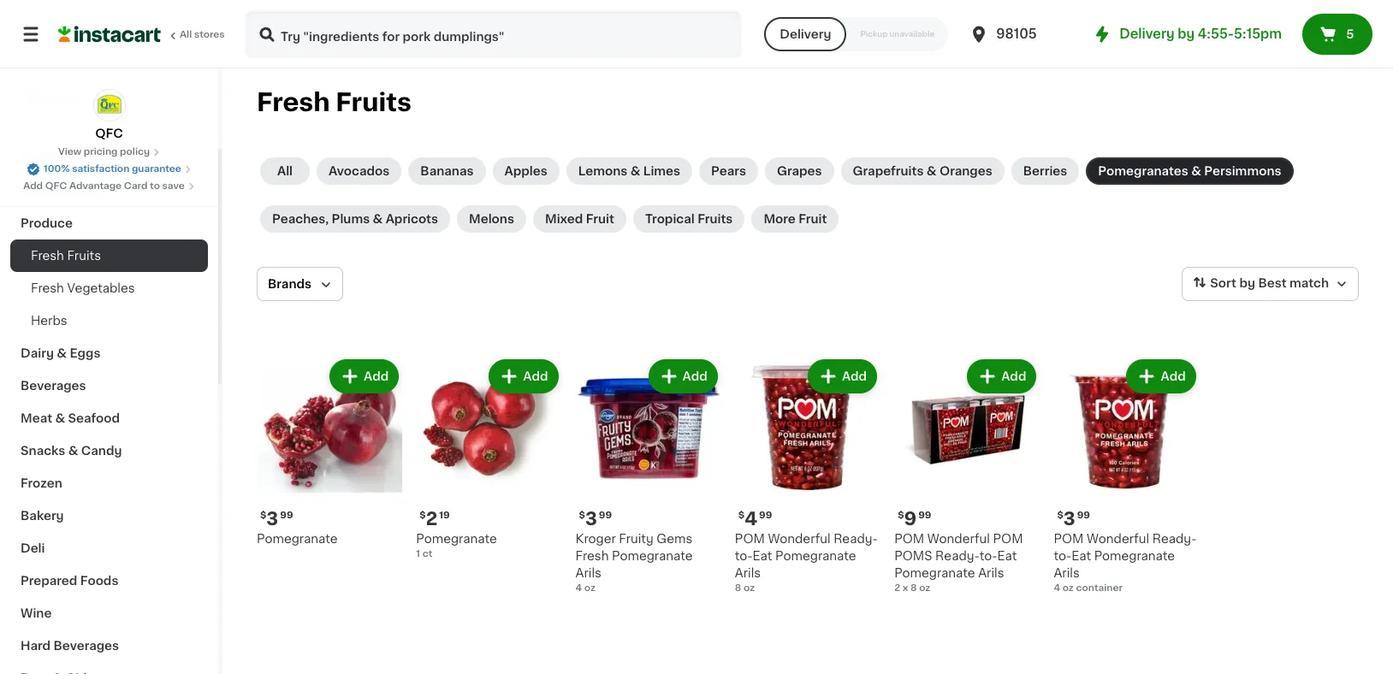 Task type: locate. For each thing, give the bounding box(es) containing it.
2 horizontal spatial ready-
[[1153, 533, 1197, 545]]

to- inside pom wonderful pom poms ready-to-eat pomegranate arils 2 x 8 oz
[[980, 551, 998, 563]]

by for sort
[[1240, 277, 1256, 289]]

fruits right tropical
[[698, 213, 733, 225]]

5:15pm
[[1234, 27, 1282, 40]]

delivery
[[1120, 27, 1175, 40], [780, 28, 831, 40]]

3 wonderful from the left
[[768, 533, 831, 545]]

pomegranates
[[1098, 165, 1189, 177]]

0 horizontal spatial qfc
[[45, 181, 67, 191]]

4 left the "container"
[[1054, 584, 1061, 593]]

buy it again link
[[10, 46, 208, 80]]

herbs
[[31, 315, 67, 327]]

eat inside pom wonderful ready- to-eat pomegranate arils 8 oz
[[753, 551, 772, 563]]

lemons
[[578, 165, 628, 177]]

8 right x on the right of the page
[[911, 584, 917, 593]]

beverages down the wine link
[[54, 640, 119, 652]]

1 arils from the left
[[576, 568, 602, 580]]

1 $ from the left
[[260, 511, 266, 521]]

fresh vegetables
[[31, 282, 135, 294]]

99 for 4
[[1077, 511, 1090, 521]]

2 inside pom wonderful pom poms ready-to-eat pomegranate arils 2 x 8 oz
[[895, 584, 900, 593]]

wonderful
[[928, 533, 990, 545], [1087, 533, 1150, 545], [768, 533, 831, 545]]

1 3 from the left
[[266, 510, 278, 528]]

& left oranges
[[927, 165, 937, 177]]

persimmons
[[1204, 165, 1282, 177]]

0 vertical spatial all
[[180, 30, 192, 39]]

& right the meat
[[55, 413, 65, 425]]

99
[[280, 511, 293, 521], [599, 511, 612, 521], [919, 511, 932, 521], [1077, 511, 1090, 521], [759, 511, 772, 521]]

bakery
[[21, 510, 64, 522]]

0 horizontal spatial 4
[[576, 584, 582, 593]]

5 product group from the left
[[895, 356, 1040, 596]]

wonderful inside pom wonderful pom poms ready-to-eat pomegranate arils 2 x 8 oz
[[928, 533, 990, 545]]

grapefruits & oranges link
[[841, 157, 1005, 185]]

1 horizontal spatial to-
[[980, 551, 998, 563]]

pom inside pom wonderful ready- to-eat pomegranate arils 4 oz container
[[1054, 533, 1084, 545]]

4 up pom wonderful ready- to-eat pomegranate arils 8 oz
[[745, 510, 758, 528]]

4 99 from the left
[[1077, 511, 1090, 521]]

1 horizontal spatial qfc
[[95, 128, 123, 140]]

delivery inside button
[[780, 28, 831, 40]]

1 horizontal spatial $ 3 99
[[579, 510, 612, 528]]

2
[[426, 510, 438, 528], [895, 584, 900, 593]]

eat inside pom wonderful ready- to-eat pomegranate arils 4 oz container
[[1072, 551, 1091, 563]]

all for all stores
[[180, 30, 192, 39]]

lists
[[48, 92, 77, 104]]

fruit for mixed fruit
[[586, 213, 614, 225]]

lemons & limes
[[578, 165, 681, 177]]

kroger fruity gems fresh pomegranate arils 4 oz
[[576, 533, 693, 593]]

1 horizontal spatial 2
[[895, 584, 900, 593]]

0 horizontal spatial fruits
[[67, 250, 101, 262]]

1 vertical spatial all
[[277, 165, 293, 177]]

stores
[[194, 30, 225, 39]]

2 vertical spatial fruits
[[67, 250, 101, 262]]

1 horizontal spatial fruits
[[336, 90, 412, 115]]

2 horizontal spatial to-
[[1054, 551, 1072, 563]]

snacks
[[21, 445, 65, 457]]

1 horizontal spatial delivery
[[1120, 27, 1175, 40]]

snacks & candy
[[21, 445, 122, 457]]

all up peaches,
[[277, 165, 293, 177]]

0 vertical spatial beverages
[[21, 380, 86, 392]]

wonderful for 3
[[1087, 533, 1150, 545]]

by inside best match sort by field
[[1240, 277, 1256, 289]]

$ for pomegranate
[[898, 511, 904, 521]]

5 button
[[1303, 14, 1373, 55]]

arils inside pom wonderful pom poms ready-to-eat pomegranate arils 2 x 8 oz
[[978, 568, 1004, 580]]

4 inside kroger fruity gems fresh pomegranate arils 4 oz
[[576, 584, 582, 593]]

qfc up the view pricing policy link on the top
[[95, 128, 123, 140]]

0 horizontal spatial $ 3 99
[[260, 510, 293, 528]]

sort by
[[1210, 277, 1256, 289]]

beverages down dairy & eggs
[[21, 380, 86, 392]]

mixed fruit
[[545, 213, 614, 225]]

4 down kroger
[[576, 584, 582, 593]]

mixed fruit link
[[533, 205, 626, 233]]

$
[[260, 511, 266, 521], [420, 511, 426, 521], [579, 511, 585, 521], [898, 511, 904, 521], [1057, 511, 1064, 521], [739, 511, 745, 521]]

1 vertical spatial 2
[[895, 584, 900, 593]]

$ 4 99
[[739, 510, 772, 528]]

3 pom from the left
[[1054, 533, 1084, 545]]

delivery button
[[765, 17, 847, 51]]

pomegranate inside pom wonderful ready- to-eat pomegranate arils 4 oz container
[[1094, 551, 1175, 563]]

1 horizontal spatial all
[[277, 165, 293, 177]]

oz inside pom wonderful ready- to-eat pomegranate arils 8 oz
[[744, 584, 755, 593]]

bananas link
[[409, 157, 486, 185]]

by right sort
[[1240, 277, 1256, 289]]

fresh up herbs
[[31, 282, 64, 294]]

& inside "link"
[[55, 413, 65, 425]]

& left eggs
[[57, 348, 67, 359]]

0 horizontal spatial 2
[[426, 510, 438, 528]]

add button for 4
[[1128, 361, 1195, 392]]

add for pomegranate 1 ct
[[523, 371, 548, 383]]

pomegranate inside pom wonderful pom poms ready-to-eat pomegranate arils 2 x 8 oz
[[895, 568, 975, 580]]

1 $ 3 99 from the left
[[260, 510, 293, 528]]

98105 button
[[969, 10, 1072, 58]]

0 vertical spatial by
[[1178, 27, 1195, 40]]

2 horizontal spatial fruits
[[698, 213, 733, 225]]

4:55-
[[1198, 27, 1234, 40]]

1 8 from the left
[[911, 584, 917, 593]]

0 horizontal spatial all
[[180, 30, 192, 39]]

3
[[266, 510, 278, 528], [585, 510, 597, 528], [1064, 510, 1076, 528]]

arils inside pom wonderful ready- to-eat pomegranate arils 8 oz
[[735, 568, 761, 580]]

2 arils from the left
[[978, 568, 1004, 580]]

3 $ from the left
[[579, 511, 585, 521]]

fresh fruits up fresh vegetables
[[31, 250, 101, 262]]

frozen
[[21, 478, 62, 490]]

recipes
[[21, 152, 71, 164]]

5 $ from the left
[[1057, 511, 1064, 521]]

1 horizontal spatial wonderful
[[928, 533, 990, 545]]

3 add button from the left
[[650, 361, 716, 392]]

fruits up avocados
[[336, 90, 412, 115]]

2 fruit from the left
[[799, 213, 827, 225]]

qfc
[[95, 128, 123, 140], [45, 181, 67, 191]]

1 99 from the left
[[280, 511, 293, 521]]

0 horizontal spatial delivery
[[780, 28, 831, 40]]

view pricing policy link
[[58, 146, 160, 159]]

pricing
[[84, 147, 118, 157]]

ready- inside pom wonderful ready- to-eat pomegranate arils 8 oz
[[834, 533, 878, 545]]

bananas
[[421, 165, 474, 177]]

2 horizontal spatial eat
[[1072, 551, 1091, 563]]

brands button
[[257, 267, 343, 301]]

$ 3 99
[[260, 510, 293, 528], [579, 510, 612, 528], [1057, 510, 1090, 528]]

$ for oz
[[579, 511, 585, 521]]

snacks & candy link
[[10, 435, 208, 467]]

apples link
[[493, 157, 560, 185]]

all left stores
[[180, 30, 192, 39]]

all stores
[[180, 30, 225, 39]]

4 arils from the left
[[735, 568, 761, 580]]

4 pom from the left
[[735, 533, 765, 545]]

avocados
[[329, 165, 390, 177]]

$ 2 19
[[420, 510, 450, 528]]

to- inside pom wonderful ready- to-eat pomegranate arils 8 oz
[[735, 551, 753, 563]]

2 eat from the left
[[1072, 551, 1091, 563]]

0 horizontal spatial fruit
[[586, 213, 614, 225]]

Search field
[[247, 12, 741, 56]]

0 horizontal spatial eat
[[753, 551, 772, 563]]

fruits
[[336, 90, 412, 115], [698, 213, 733, 225], [67, 250, 101, 262]]

9
[[904, 510, 917, 528]]

1 horizontal spatial fresh fruits
[[257, 90, 412, 115]]

1 pom from the left
[[895, 533, 925, 545]]

& inside 'link'
[[68, 445, 78, 457]]

add button for 8
[[810, 361, 876, 392]]

oz left the "container"
[[1063, 584, 1074, 593]]

1 vertical spatial beverages
[[54, 640, 119, 652]]

$ inside $ 9 99
[[898, 511, 904, 521]]

$ 3 99 for pom wonderful ready- to-eat pomegranate arils
[[1057, 510, 1090, 528]]

lists link
[[10, 80, 208, 115]]

wonderful down '$ 4 99'
[[768, 533, 831, 545]]

fruits up fresh vegetables
[[67, 250, 101, 262]]

pom inside pom wonderful ready- to-eat pomegranate arils 8 oz
[[735, 533, 765, 545]]

&
[[631, 165, 641, 177], [927, 165, 937, 177], [1192, 165, 1202, 177], [373, 213, 383, 225], [57, 348, 67, 359], [55, 413, 65, 425], [68, 445, 78, 457]]

container
[[1076, 584, 1123, 593]]

arils inside pom wonderful ready- to-eat pomegranate arils 4 oz container
[[1054, 568, 1080, 580]]

8 down '$ 4 99'
[[735, 584, 742, 593]]

0 vertical spatial qfc
[[95, 128, 123, 140]]

2 8 from the left
[[735, 584, 742, 593]]

0 horizontal spatial 8
[[735, 584, 742, 593]]

& right plums
[[373, 213, 383, 225]]

oz right x on the right of the page
[[919, 584, 931, 593]]

1 horizontal spatial eat
[[998, 551, 1017, 563]]

1 eat from the left
[[998, 551, 1017, 563]]

0 horizontal spatial to-
[[735, 551, 753, 563]]

wonderful for 9
[[928, 533, 990, 545]]

wonderful up the "container"
[[1087, 533, 1150, 545]]

& left persimmons
[[1192, 165, 1202, 177]]

0 horizontal spatial wonderful
[[768, 533, 831, 545]]

2 3 from the left
[[585, 510, 597, 528]]

all for all
[[277, 165, 293, 177]]

fresh
[[257, 90, 330, 115], [31, 250, 64, 262], [31, 282, 64, 294], [576, 551, 609, 563]]

& for seafood
[[55, 413, 65, 425]]

ready- for 3
[[1153, 533, 1197, 545]]

pom for 9
[[895, 533, 925, 545]]

qfc logo image
[[93, 89, 125, 122]]

6 $ from the left
[[739, 511, 745, 521]]

1 horizontal spatial fruit
[[799, 213, 827, 225]]

add for pom wonderful pom poms ready-to-eat pomegranate arils 2 x 8 oz
[[1002, 371, 1027, 383]]

99 inside '$ 4 99'
[[759, 511, 772, 521]]

& for eggs
[[57, 348, 67, 359]]

3 $ 3 99 from the left
[[1057, 510, 1090, 528]]

2 horizontal spatial 4
[[1054, 584, 1061, 593]]

1 product group from the left
[[257, 356, 403, 548]]

3 3 from the left
[[1064, 510, 1076, 528]]

3 oz from the left
[[1063, 584, 1074, 593]]

2 add button from the left
[[491, 361, 557, 392]]

candy
[[81, 445, 122, 457]]

& left the limes
[[631, 165, 641, 177]]

1
[[416, 550, 420, 559]]

1 wonderful from the left
[[928, 533, 990, 545]]

2 left x on the right of the page
[[895, 584, 900, 593]]

2 wonderful from the left
[[1087, 533, 1150, 545]]

meat & seafood
[[21, 413, 120, 425]]

& for oranges
[[927, 165, 937, 177]]

4
[[745, 510, 758, 528], [576, 584, 582, 593], [1054, 584, 1061, 593]]

2 $ from the left
[[420, 511, 426, 521]]

to-
[[980, 551, 998, 563], [1054, 551, 1072, 563], [735, 551, 753, 563]]

more
[[764, 213, 796, 225]]

brands
[[268, 278, 312, 290]]

2 99 from the left
[[599, 511, 612, 521]]

3 for pomegranate
[[266, 510, 278, 528]]

None search field
[[245, 10, 742, 58]]

1 horizontal spatial by
[[1240, 277, 1256, 289]]

3 eat from the left
[[753, 551, 772, 563]]

6 add button from the left
[[1128, 361, 1195, 392]]

ready- inside pom wonderful ready- to-eat pomegranate arils 4 oz container
[[1153, 533, 1197, 545]]

oz down '$ 4 99'
[[744, 584, 755, 593]]

99 inside $ 9 99
[[919, 511, 932, 521]]

kroger
[[576, 533, 616, 545]]

0 vertical spatial fresh fruits
[[257, 90, 412, 115]]

1 vertical spatial by
[[1240, 277, 1256, 289]]

to- inside pom wonderful ready- to-eat pomegranate arils 4 oz container
[[1054, 551, 1072, 563]]

grapefruits & oranges
[[853, 165, 993, 177]]

qfc down 100%
[[45, 181, 67, 191]]

2 horizontal spatial wonderful
[[1087, 533, 1150, 545]]

1 horizontal spatial 3
[[585, 510, 597, 528]]

1 to- from the left
[[980, 551, 998, 563]]

policy
[[120, 147, 150, 157]]

0 vertical spatial 2
[[426, 510, 438, 528]]

5 99 from the left
[[759, 511, 772, 521]]

3 to- from the left
[[735, 551, 753, 563]]

to- for 4
[[735, 551, 753, 563]]

& left candy
[[68, 445, 78, 457]]

1 vertical spatial fruits
[[698, 213, 733, 225]]

by inside delivery by 4:55-5:15pm link
[[1178, 27, 1195, 40]]

card
[[124, 181, 148, 191]]

wonderful inside pom wonderful ready- to-eat pomegranate arils 8 oz
[[768, 533, 831, 545]]

dairy & eggs
[[21, 348, 101, 359]]

oz down kroger
[[584, 584, 596, 593]]

3 99 from the left
[[919, 511, 932, 521]]

fruit right mixed
[[586, 213, 614, 225]]

product group
[[257, 356, 403, 548], [416, 356, 562, 562], [576, 356, 721, 596], [735, 356, 881, 596], [895, 356, 1040, 596], [1054, 356, 1200, 596]]

add button for oz
[[650, 361, 716, 392]]

100%
[[44, 164, 70, 174]]

add qfc advantage card to save
[[23, 181, 185, 191]]

0 horizontal spatial by
[[1178, 27, 1195, 40]]

by left 4:55-
[[1178, 27, 1195, 40]]

5 add button from the left
[[969, 361, 1035, 392]]

delivery for delivery by 4:55-5:15pm
[[1120, 27, 1175, 40]]

oz inside kroger fruity gems fresh pomegranate arils 4 oz
[[584, 584, 596, 593]]

seafood
[[68, 413, 120, 425]]

add qfc advantage card to save link
[[23, 180, 195, 193]]

foods
[[80, 575, 118, 587]]

2 to- from the left
[[1054, 551, 1072, 563]]

buy it again
[[48, 57, 120, 69]]

fresh fruits up avocados link
[[257, 90, 412, 115]]

6 product group from the left
[[1054, 356, 1200, 596]]

sort
[[1210, 277, 1237, 289]]

apples
[[505, 165, 548, 177]]

2 product group from the left
[[416, 356, 562, 562]]

0 horizontal spatial ready-
[[834, 533, 878, 545]]

wonderful inside pom wonderful ready- to-eat pomegranate arils 4 oz container
[[1087, 533, 1150, 545]]

$ 9 99
[[898, 510, 932, 528]]

2 $ 3 99 from the left
[[579, 510, 612, 528]]

& for candy
[[68, 445, 78, 457]]

fresh down kroger
[[576, 551, 609, 563]]

4 $ from the left
[[898, 511, 904, 521]]

2 horizontal spatial 3
[[1064, 510, 1076, 528]]

wonderful up "poms" at bottom right
[[928, 533, 990, 545]]

fruit for more fruit
[[799, 213, 827, 225]]

4 add button from the left
[[810, 361, 876, 392]]

99 for pomegranate
[[919, 511, 932, 521]]

1 vertical spatial fresh fruits
[[31, 250, 101, 262]]

8 inside pom wonderful ready- to-eat pomegranate arils 8 oz
[[735, 584, 742, 593]]

99 for 8
[[759, 511, 772, 521]]

1 fruit from the left
[[586, 213, 614, 225]]

fresh vegetables link
[[10, 272, 208, 305]]

pomegranate
[[257, 533, 338, 545], [416, 533, 497, 545], [612, 551, 693, 563], [1094, 551, 1175, 563], [775, 551, 856, 563], [895, 568, 975, 580]]

$ inside '$ 4 99'
[[739, 511, 745, 521]]

deli link
[[10, 532, 208, 565]]

1 horizontal spatial ready-
[[936, 551, 980, 563]]

0 horizontal spatial 3
[[266, 510, 278, 528]]

add button for pomegranate
[[969, 361, 1035, 392]]

& for persimmons
[[1192, 165, 1202, 177]]

hard beverages link
[[10, 630, 208, 662]]

pomegranate inside pom wonderful ready- to-eat pomegranate arils 8 oz
[[775, 551, 856, 563]]

2 horizontal spatial $ 3 99
[[1057, 510, 1090, 528]]

2 oz from the left
[[919, 584, 931, 593]]

2 left 19
[[426, 510, 438, 528]]

eat for 3
[[1072, 551, 1091, 563]]

fruit right more
[[799, 213, 827, 225]]

fresh inside kroger fruity gems fresh pomegranate arils 4 oz
[[576, 551, 609, 563]]

fresh up all link
[[257, 90, 330, 115]]

1 horizontal spatial 8
[[911, 584, 917, 593]]

4 product group from the left
[[735, 356, 881, 596]]

4 oz from the left
[[744, 584, 755, 593]]

pom wonderful pom poms ready-to-eat pomegranate arils 2 x 8 oz
[[895, 533, 1023, 593]]

3 arils from the left
[[1054, 568, 1080, 580]]

1 oz from the left
[[584, 584, 596, 593]]



Task type: describe. For each thing, give the bounding box(es) containing it.
dairy & eggs link
[[10, 337, 208, 370]]

pom for 4
[[735, 533, 765, 545]]

more fruit link
[[752, 205, 839, 233]]

0 horizontal spatial fresh fruits
[[31, 250, 101, 262]]

pomegranate 1 ct
[[416, 533, 497, 559]]

98105
[[996, 27, 1037, 40]]

produce
[[21, 217, 73, 229]]

19
[[439, 511, 450, 521]]

peaches, plums & apricots link
[[260, 205, 450, 233]]

produce link
[[10, 207, 208, 240]]

prepared foods
[[21, 575, 118, 587]]

5
[[1346, 28, 1354, 40]]

recipes link
[[10, 142, 208, 175]]

thanksgiving
[[21, 185, 103, 197]]

to- for 3
[[1054, 551, 1072, 563]]

eat inside pom wonderful pom poms ready-to-eat pomegranate arils 2 x 8 oz
[[998, 551, 1017, 563]]

it
[[75, 57, 84, 69]]

grapes
[[777, 165, 822, 177]]

to
[[150, 181, 160, 191]]

eggs
[[70, 348, 101, 359]]

arils inside kroger fruity gems fresh pomegranate arils 4 oz
[[576, 568, 602, 580]]

product group containing 4
[[735, 356, 881, 596]]

2 pom from the left
[[993, 533, 1023, 545]]

$ inside $ 2 19
[[420, 511, 426, 521]]

berries
[[1023, 165, 1068, 177]]

tropical fruits
[[645, 213, 733, 225]]

lemons & limes link
[[566, 157, 693, 185]]

$ for 4
[[1057, 511, 1064, 521]]

$ for 8
[[739, 511, 745, 521]]

pom for 3
[[1054, 533, 1084, 545]]

pom wonderful ready- to-eat pomegranate arils 8 oz
[[735, 533, 878, 593]]

apricots
[[386, 213, 438, 225]]

save
[[162, 181, 185, 191]]

instacart logo image
[[58, 24, 161, 45]]

delivery by 4:55-5:15pm
[[1120, 27, 1282, 40]]

wonderful for 4
[[768, 533, 831, 545]]

vegetables
[[67, 282, 135, 294]]

ready- for 4
[[834, 533, 878, 545]]

prepared foods link
[[10, 565, 208, 597]]

fruity
[[619, 533, 654, 545]]

1 vertical spatial qfc
[[45, 181, 67, 191]]

Best match Sort by field
[[1182, 267, 1359, 301]]

hard beverages
[[21, 640, 119, 652]]

melons
[[469, 213, 514, 225]]

advantage
[[69, 181, 122, 191]]

avocados link
[[317, 157, 402, 185]]

qfc link
[[93, 89, 125, 142]]

$ 3 99 for pomegranate
[[260, 510, 293, 528]]

best
[[1259, 277, 1287, 289]]

fresh down produce
[[31, 250, 64, 262]]

guarantee
[[132, 164, 181, 174]]

eat for 4
[[753, 551, 772, 563]]

beverages link
[[10, 370, 208, 402]]

peaches, plums & apricots
[[272, 213, 438, 225]]

view pricing policy
[[58, 147, 150, 157]]

1 horizontal spatial 4
[[745, 510, 758, 528]]

0 vertical spatial fruits
[[336, 90, 412, 115]]

x
[[903, 584, 908, 593]]

best match
[[1259, 277, 1329, 289]]

limes
[[643, 165, 681, 177]]

ready- inside pom wonderful pom poms ready-to-eat pomegranate arils 2 x 8 oz
[[936, 551, 980, 563]]

poms
[[895, 551, 933, 563]]

pears link
[[699, 157, 758, 185]]

oranges
[[940, 165, 993, 177]]

wine
[[21, 608, 52, 620]]

prepared
[[21, 575, 77, 587]]

by for delivery
[[1178, 27, 1195, 40]]

herbs link
[[10, 305, 208, 337]]

again
[[86, 57, 120, 69]]

pomegranates & persimmons
[[1098, 165, 1282, 177]]

bakery link
[[10, 500, 208, 532]]

match
[[1290, 277, 1329, 289]]

ct
[[423, 550, 432, 559]]

100% satisfaction guarantee button
[[27, 159, 192, 176]]

1 add button from the left
[[331, 361, 397, 392]]

oz inside pom wonderful ready- to-eat pomegranate arils 4 oz container
[[1063, 584, 1074, 593]]

add inside add qfc advantage card to save link
[[23, 181, 43, 191]]

frozen link
[[10, 467, 208, 500]]

all link
[[260, 157, 310, 185]]

tropical fruits link
[[633, 205, 745, 233]]

& for limes
[[631, 165, 641, 177]]

all stores link
[[58, 10, 226, 58]]

buy
[[48, 57, 72, 69]]

dairy
[[21, 348, 54, 359]]

view
[[58, 147, 81, 157]]

meat
[[21, 413, 52, 425]]

4 inside pom wonderful ready- to-eat pomegranate arils 4 oz container
[[1054, 584, 1061, 593]]

service type group
[[765, 17, 949, 51]]

$ 3 99 for kroger fruity gems fresh pomegranate arils
[[579, 510, 612, 528]]

3 for kroger fruity gems fresh pomegranate arils
[[585, 510, 597, 528]]

add for kroger fruity gems fresh pomegranate arils 4 oz
[[683, 371, 708, 383]]

oz inside pom wonderful pom poms ready-to-eat pomegranate arils 2 x 8 oz
[[919, 584, 931, 593]]

3 for pom wonderful ready- to-eat pomegranate arils
[[1064, 510, 1076, 528]]

tropical
[[645, 213, 695, 225]]

delivery for delivery
[[780, 28, 831, 40]]

add for pom wonderful ready- to-eat pomegranate arils 4 oz container
[[1161, 371, 1186, 383]]

thanksgiving link
[[10, 175, 208, 207]]

product group containing 9
[[895, 356, 1040, 596]]

3 product group from the left
[[576, 356, 721, 596]]

99 for oz
[[599, 511, 612, 521]]

delivery by 4:55-5:15pm link
[[1092, 24, 1282, 45]]

wine link
[[10, 597, 208, 630]]

grapes link
[[765, 157, 834, 185]]

peaches,
[[272, 213, 329, 225]]

8 inside pom wonderful pom poms ready-to-eat pomegranate arils 2 x 8 oz
[[911, 584, 917, 593]]

pomegranate inside kroger fruity gems fresh pomegranate arils 4 oz
[[612, 551, 693, 563]]

deli
[[21, 543, 45, 555]]

hard
[[21, 640, 51, 652]]

add for pom wonderful ready- to-eat pomegranate arils 8 oz
[[842, 371, 867, 383]]

product group containing 2
[[416, 356, 562, 562]]

berries link
[[1011, 157, 1080, 185]]

more fruit
[[764, 213, 827, 225]]



Task type: vqa. For each thing, say whether or not it's contained in the screenshot.
Apple inside the Apple 3rd Generation AirPods With Lightning Charging Case - White
no



